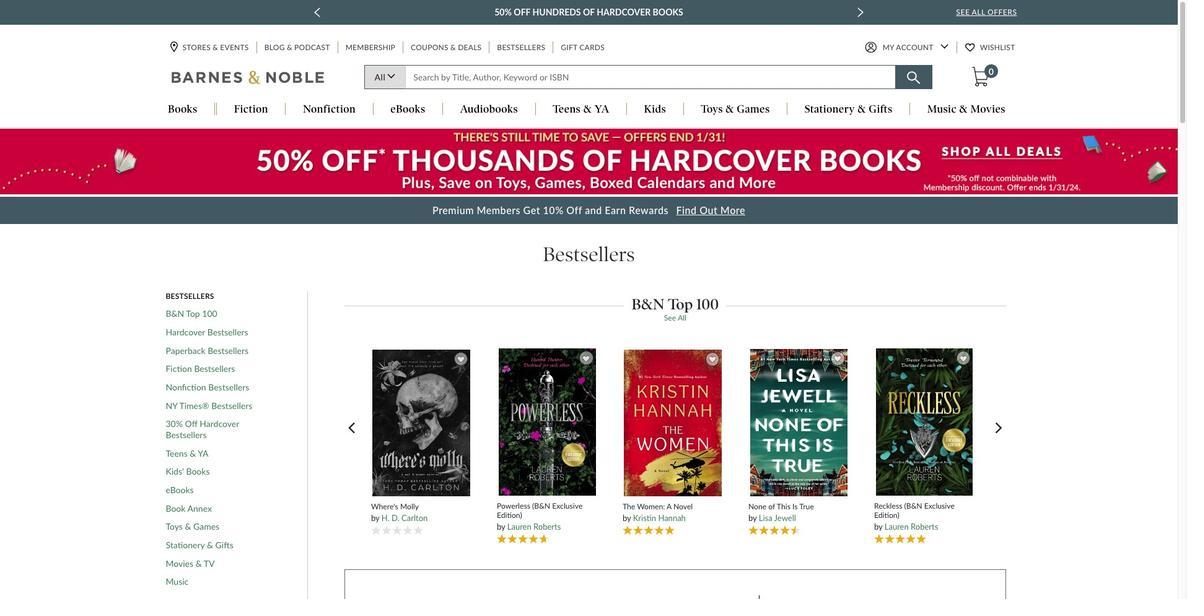 Task type: vqa. For each thing, say whether or not it's contained in the screenshot.


Task type: locate. For each thing, give the bounding box(es) containing it.
1 horizontal spatial toys & games
[[701, 103, 770, 116]]

(b&n right powerless
[[532, 502, 550, 511]]

& for music & movies button
[[960, 103, 968, 116]]

edition) for reckless (b&n exclusive edition) by lauren roberts
[[874, 511, 900, 521]]

0 horizontal spatial see
[[664, 314, 676, 323]]

off inside 30% off hardcover bestsellers
[[185, 419, 198, 430]]

2 horizontal spatial off
[[567, 205, 582, 216]]

0 vertical spatial ya
[[595, 103, 609, 116]]

toys & games inside bestsellers main content
[[166, 522, 219, 532]]

1 horizontal spatial games
[[737, 103, 770, 116]]

none of this is true image
[[750, 349, 848, 498]]

music inside bestsellers main content
[[166, 577, 189, 588]]

and
[[585, 205, 602, 216]]

lauren roberts link down reckless (b&n exclusive edition) link
[[885, 523, 938, 532]]

teens & ya up the "kids' books"
[[166, 448, 209, 459]]

0 horizontal spatial lauren
[[507, 523, 532, 532]]

by down 'the'
[[623, 514, 631, 524]]

teens & ya inside button
[[553, 103, 609, 116]]

kids' books link
[[166, 467, 210, 478]]

100
[[697, 296, 719, 314], [202, 309, 217, 319]]

50% off thousans of hardcover books, plus, save on toys, games, boxed calendars and more image
[[0, 129, 1178, 195]]

edition) for powerless (b&n exclusive edition) by lauren roberts
[[497, 511, 522, 521]]

(b&n for reckless (b&n exclusive edition) by lauren roberts
[[905, 502, 923, 511]]

0 horizontal spatial games
[[193, 522, 219, 532]]

ebooks inside button
[[391, 103, 425, 116]]

bestsellers down 30%
[[166, 430, 207, 441]]

kids' books
[[166, 467, 210, 477]]

bestsellers down 'hardcover bestsellers' link in the left of the page
[[208, 346, 249, 356]]

1 vertical spatial of
[[769, 502, 775, 512]]

top for b&n top 100 see all
[[668, 296, 693, 314]]

where's molly by h. d. carlton
[[371, 502, 428, 524]]

(b&n right reckless
[[905, 502, 923, 511]]

1 horizontal spatial teens & ya
[[553, 103, 609, 116]]

roberts down reckless (b&n exclusive edition) link
[[911, 523, 938, 532]]

fiction inside fiction bestsellers link
[[166, 364, 192, 375]]

0 vertical spatial stationery
[[805, 103, 855, 116]]

by for reckless (b&n exclusive edition) by lauren roberts
[[874, 523, 883, 532]]

0 horizontal spatial edition)
[[497, 511, 522, 521]]

off right 50%
[[514, 7, 531, 17]]

1 horizontal spatial teens
[[553, 103, 581, 116]]

1 horizontal spatial stationery & gifts
[[805, 103, 893, 116]]

0 vertical spatial games
[[737, 103, 770, 116]]

1 vertical spatial teens
[[166, 448, 188, 459]]

more
[[721, 205, 746, 216]]

2 lauren from the left
[[885, 523, 909, 532]]

stationery & gifts for the "stationery & gifts" link at the left
[[166, 540, 234, 551]]

0 vertical spatial gifts
[[869, 103, 893, 116]]

2 horizontal spatial all
[[972, 7, 986, 17]]

down arrow image
[[941, 44, 949, 49]]

Search by Title, Author, Keyword or ISBN text field
[[405, 65, 896, 90]]

the women: a novel link
[[623, 502, 724, 512]]

teens & ya for the teens & ya link
[[166, 448, 209, 459]]

1 horizontal spatial see
[[956, 7, 970, 17]]

by down powerless
[[497, 523, 505, 532]]

nonfiction bestsellers
[[166, 382, 249, 393]]

edition) down powerless
[[497, 511, 522, 521]]

1 roberts from the left
[[534, 523, 561, 532]]

logo image
[[171, 70, 325, 88]]

0 horizontal spatial movies
[[166, 559, 193, 569]]

stationery & gifts link
[[166, 540, 234, 551]]

1 horizontal spatial music
[[928, 103, 957, 116]]

hardcover bestsellers link
[[166, 327, 248, 338]]

ebooks button
[[373, 103, 443, 117]]

1 horizontal spatial of
[[769, 502, 775, 512]]

kids'
[[166, 467, 184, 477]]

2 exclusive from the left
[[924, 502, 955, 511]]

0 vertical spatial ebooks
[[391, 103, 425, 116]]

stationery inside button
[[805, 103, 855, 116]]

teens up kids'
[[166, 448, 188, 459]]

roberts for reckless (b&n exclusive edition) by lauren roberts
[[911, 523, 938, 532]]

1 horizontal spatial b&n
[[632, 296, 665, 314]]

1 vertical spatial teens & ya
[[166, 448, 209, 459]]

0 horizontal spatial fiction
[[166, 364, 192, 375]]

0 horizontal spatial gifts
[[215, 540, 234, 551]]

ya
[[595, 103, 609, 116], [198, 448, 209, 459]]

roberts inside powerless (b&n exclusive edition) by lauren roberts
[[534, 523, 561, 532]]

all
[[972, 7, 986, 17], [375, 72, 386, 83], [678, 314, 687, 323]]

0 horizontal spatial top
[[186, 309, 200, 319]]

music & movies
[[928, 103, 1006, 116]]

lauren for powerless (b&n exclusive edition) by lauren roberts
[[507, 523, 532, 532]]

this
[[777, 502, 791, 512]]

see
[[956, 7, 970, 17], [664, 314, 676, 323]]

b&n for b&n top 100
[[166, 309, 184, 319]]

0 horizontal spatial all
[[375, 72, 386, 83]]

hardcover up the cards
[[597, 7, 651, 17]]

30% off hardcover bestsellers
[[166, 419, 239, 441]]

0 vertical spatial nonfiction
[[303, 103, 356, 116]]

exclusive right powerless
[[552, 502, 583, 511]]

edition) down reckless
[[874, 511, 900, 521]]

0 vertical spatial see
[[956, 7, 970, 17]]

games inside button
[[737, 103, 770, 116]]

powerless (b&n exclusive edition) link
[[497, 502, 598, 521]]

toys inside button
[[701, 103, 723, 116]]

0 horizontal spatial exclusive
[[552, 502, 583, 511]]

none of this is true by lisa jewell
[[749, 502, 814, 524]]

roberts inside reckless (b&n exclusive edition) by lauren roberts
[[911, 523, 938, 532]]

1 horizontal spatial roberts
[[911, 523, 938, 532]]

nonfiction
[[303, 103, 356, 116], [166, 382, 206, 393]]

1 vertical spatial ya
[[198, 448, 209, 459]]

1 horizontal spatial (b&n
[[905, 502, 923, 511]]

0 horizontal spatial music
[[166, 577, 189, 588]]

top up the hardcover bestsellers
[[186, 309, 200, 319]]

0 vertical spatial of
[[583, 7, 595, 17]]

toys inside bestsellers main content
[[166, 522, 183, 532]]

fiction down logo
[[234, 103, 268, 116]]

ebooks up book
[[166, 485, 194, 496]]

off left and
[[567, 205, 582, 216]]

movies inside bestsellers main content
[[166, 559, 193, 569]]

off right 30%
[[185, 419, 198, 430]]

0 vertical spatial stationery & gifts
[[805, 103, 893, 116]]

roberts down powerless (b&n exclusive edition) link
[[534, 523, 561, 532]]

ya left kids
[[595, 103, 609, 116]]

ebooks inside bestsellers main content
[[166, 485, 194, 496]]

teens & ya
[[553, 103, 609, 116], [166, 448, 209, 459]]

lauren roberts link
[[507, 523, 561, 532], [885, 523, 938, 532]]

where's molly link
[[371, 502, 472, 512]]

0 horizontal spatial teens
[[166, 448, 188, 459]]

stationery & gifts inside bestsellers main content
[[166, 540, 234, 551]]

teens up 50% off thousans of hardcover books, plus, save on toys, games, boxed calendars and more image
[[553, 103, 581, 116]]

(b&n
[[532, 502, 550, 511], [905, 502, 923, 511]]

100 for b&n top 100 see all
[[697, 296, 719, 314]]

b&n top 100 link
[[166, 309, 217, 320]]

by inside none of this is true by lisa jewell
[[749, 514, 757, 524]]

1 vertical spatial hardcover
[[166, 327, 205, 338]]

1 vertical spatial fiction
[[166, 364, 192, 375]]

account
[[896, 43, 934, 52]]

ya for teens & ya button
[[595, 103, 609, 116]]

1 horizontal spatial toys
[[701, 103, 723, 116]]

lauren roberts link for reckless (b&n exclusive edition) by lauren roberts
[[885, 523, 938, 532]]

toys & games for toys & games link
[[166, 522, 219, 532]]

gifts inside button
[[869, 103, 893, 116]]

stationery
[[805, 103, 855, 116], [166, 540, 205, 551]]

by
[[371, 514, 380, 524], [623, 514, 631, 524], [749, 514, 757, 524], [497, 523, 505, 532], [874, 523, 883, 532]]

exclusive
[[552, 502, 583, 511], [924, 502, 955, 511]]

ebooks down all link
[[391, 103, 425, 116]]

top up see all link
[[668, 296, 693, 314]]

games inside bestsellers main content
[[193, 522, 219, 532]]

movies inside button
[[971, 103, 1006, 116]]

edition) inside powerless (b&n exclusive edition) by lauren roberts
[[497, 511, 522, 521]]

b&n inside b&n top 100 see all
[[632, 296, 665, 314]]

1 horizontal spatial nonfiction
[[303, 103, 356, 116]]

premium
[[433, 205, 474, 216]]

0 vertical spatial movies
[[971, 103, 1006, 116]]

by left h. at the bottom of the page
[[371, 514, 380, 524]]

1 horizontal spatial gifts
[[869, 103, 893, 116]]

b&n inside 'link'
[[166, 309, 184, 319]]

(b&n inside powerless (b&n exclusive edition) by lauren roberts
[[532, 502, 550, 511]]

0 vertical spatial teens & ya
[[553, 103, 609, 116]]

1 horizontal spatial movies
[[971, 103, 1006, 116]]

powerless (b&n exclusive edition) image
[[498, 349, 596, 497]]

movies up music link
[[166, 559, 193, 569]]

(b&n inside reckless (b&n exclusive edition) by lauren roberts
[[905, 502, 923, 511]]

by inside reckless (b&n exclusive edition) by lauren roberts
[[874, 523, 883, 532]]

top inside b&n top 100 see all
[[668, 296, 693, 314]]

0 horizontal spatial off
[[185, 419, 198, 430]]

lauren down reckless
[[885, 523, 909, 532]]

bestsellers up paperback bestsellers
[[207, 327, 248, 338]]

toys & games
[[701, 103, 770, 116], [166, 522, 219, 532]]

stationery & gifts inside button
[[805, 103, 893, 116]]

1 horizontal spatial edition)
[[874, 511, 900, 521]]

powerless (b&n exclusive edition) by lauren roberts
[[497, 502, 583, 532]]

1 horizontal spatial fiction
[[234, 103, 268, 116]]

toys down book
[[166, 522, 183, 532]]

toys right kids button
[[701, 103, 723, 116]]

top inside 'link'
[[186, 309, 200, 319]]

2 roberts from the left
[[911, 523, 938, 532]]

bestsellers down paperback bestsellers link
[[194, 364, 235, 375]]

0 vertical spatial hardcover
[[597, 7, 651, 17]]

None field
[[405, 65, 896, 90]]

teens for the teens & ya link
[[166, 448, 188, 459]]

0 horizontal spatial lauren roberts link
[[507, 523, 561, 532]]

ny
[[166, 401, 177, 411]]

fiction down paperback in the bottom of the page
[[166, 364, 192, 375]]

hardcover down ny times® bestsellers link
[[200, 419, 239, 430]]

lauren inside reckless (b&n exclusive edition) by lauren roberts
[[885, 523, 909, 532]]

1 horizontal spatial ya
[[595, 103, 609, 116]]

b&n top 100
[[166, 309, 217, 319]]

1 horizontal spatial lauren
[[885, 523, 909, 532]]

h. d. carlton link
[[382, 514, 428, 524]]

0 vertical spatial music
[[928, 103, 957, 116]]

0 vertical spatial books
[[653, 7, 683, 17]]

1 vertical spatial toys & games
[[166, 522, 219, 532]]

0 horizontal spatial teens & ya
[[166, 448, 209, 459]]

1 vertical spatial nonfiction
[[166, 382, 206, 393]]

edition)
[[497, 511, 522, 521], [874, 511, 900, 521]]

music
[[928, 103, 957, 116], [166, 577, 189, 588]]

off
[[514, 7, 531, 17], [567, 205, 582, 216], [185, 419, 198, 430]]

b&n up the hardcover bestsellers
[[166, 309, 184, 319]]

1 vertical spatial all
[[375, 72, 386, 83]]

1 vertical spatial games
[[193, 522, 219, 532]]

powerless
[[497, 502, 530, 511]]

coupons & deals
[[411, 43, 482, 52]]

of left this
[[769, 502, 775, 512]]

reckless (b&n exclusive edition) image
[[876, 349, 974, 497]]

top for b&n top 100
[[186, 309, 200, 319]]

1 horizontal spatial lauren roberts link
[[885, 523, 938, 532]]

of right 'hundreds'
[[583, 7, 595, 17]]

music for music & movies
[[928, 103, 957, 116]]

2 lauren roberts link from the left
[[885, 523, 938, 532]]

teens & ya inside bestsellers main content
[[166, 448, 209, 459]]

nonfiction inside button
[[303, 103, 356, 116]]

1 exclusive from the left
[[552, 502, 583, 511]]

reckless (b&n exclusive edition) by lauren roberts
[[874, 502, 955, 532]]

previous slide / item image
[[314, 7, 320, 17]]

1 horizontal spatial top
[[668, 296, 693, 314]]

1 (b&n from the left
[[532, 502, 550, 511]]

0 horizontal spatial (b&n
[[532, 502, 550, 511]]

fiction bestsellers link
[[166, 364, 235, 375]]

games for toys & games link
[[193, 522, 219, 532]]

teens inside bestsellers main content
[[166, 448, 188, 459]]

next slide / item image
[[858, 7, 864, 17]]

2 vertical spatial books
[[186, 467, 210, 477]]

fiction inside fiction button
[[234, 103, 268, 116]]

teens & ya button
[[536, 103, 627, 117]]

exclusive inside reckless (b&n exclusive edition) by lauren roberts
[[924, 502, 955, 511]]

by inside powerless (b&n exclusive edition) by lauren roberts
[[497, 523, 505, 532]]

gifts
[[869, 103, 893, 116], [215, 540, 234, 551]]

exclusive for powerless (b&n exclusive edition) by lauren roberts
[[552, 502, 583, 511]]

teens & ya up 50% off thousans of hardcover books, plus, save on toys, games, boxed calendars and more image
[[553, 103, 609, 116]]

hardcover up paperback in the bottom of the page
[[166, 327, 205, 338]]

the women: a novel by kristin hannah
[[623, 502, 693, 524]]

movies down cart icon
[[971, 103, 1006, 116]]

1 vertical spatial ebooks
[[166, 485, 194, 496]]

bestsellers up 30% off hardcover bestsellers "link" on the bottom of page
[[212, 401, 252, 411]]

offers
[[988, 7, 1017, 17]]

1 horizontal spatial stationery
[[805, 103, 855, 116]]

members
[[477, 205, 521, 216]]

ya inside button
[[595, 103, 609, 116]]

toys & games for toys & games button
[[701, 103, 770, 116]]

lauren for reckless (b&n exclusive edition) by lauren roberts
[[885, 523, 909, 532]]

lauren down powerless
[[507, 523, 532, 532]]

music inside button
[[928, 103, 957, 116]]

where's
[[371, 502, 398, 512]]

roberts
[[534, 523, 561, 532], [911, 523, 938, 532]]

& for "movies & tv" link
[[196, 559, 202, 569]]

0 vertical spatial toys & games
[[701, 103, 770, 116]]

1 vertical spatial music
[[166, 577, 189, 588]]

user image
[[865, 42, 877, 54]]

wishlist link
[[965, 42, 1017, 54]]

ya inside bestsellers main content
[[198, 448, 209, 459]]

b&n for b&n top 100 see all
[[632, 296, 665, 314]]

1 lauren from the left
[[507, 523, 532, 532]]

& for blog & podcast "link"
[[287, 43, 292, 52]]

nonfiction inside bestsellers main content
[[166, 382, 206, 393]]

0 horizontal spatial of
[[583, 7, 595, 17]]

bestsellers main content
[[0, 129, 1178, 600]]

ny times® bestsellers
[[166, 401, 252, 411]]

1 horizontal spatial all
[[678, 314, 687, 323]]

1 horizontal spatial off
[[514, 7, 531, 17]]

0 vertical spatial off
[[514, 7, 531, 17]]

search image
[[907, 72, 920, 85]]

ya down 30% off hardcover bestsellers
[[198, 448, 209, 459]]

games
[[737, 103, 770, 116], [193, 522, 219, 532]]

1 horizontal spatial ebooks
[[391, 103, 425, 116]]

0 horizontal spatial toys
[[166, 522, 183, 532]]

by down 'none'
[[749, 514, 757, 524]]

2 vertical spatial all
[[678, 314, 687, 323]]

lauren
[[507, 523, 532, 532], [885, 523, 909, 532]]

exclusive right reckless
[[924, 502, 955, 511]]

1 horizontal spatial 100
[[697, 296, 719, 314]]

1 edition) from the left
[[497, 511, 522, 521]]

0 vertical spatial fiction
[[234, 103, 268, 116]]

1 vertical spatial stationery
[[166, 540, 205, 551]]

lauren roberts link down powerless (b&n exclusive edition) link
[[507, 523, 561, 532]]

books inside 50% off hundreds of hardcover books link
[[653, 7, 683, 17]]

0
[[989, 66, 994, 77]]

100 inside 'link'
[[202, 309, 217, 319]]

none
[[749, 502, 767, 512]]

nonfiction button
[[286, 103, 373, 117]]

teens inside button
[[553, 103, 581, 116]]

2 (b&n from the left
[[905, 502, 923, 511]]

& inside "link"
[[287, 43, 292, 52]]

0 horizontal spatial 100
[[202, 309, 217, 319]]

0 horizontal spatial toys & games
[[166, 522, 219, 532]]

by down reckless
[[874, 523, 883, 532]]

1 vertical spatial toys
[[166, 522, 183, 532]]

100 for b&n top 100
[[202, 309, 217, 319]]

0 horizontal spatial roberts
[[534, 523, 561, 532]]

100 inside b&n top 100 see all
[[697, 296, 719, 314]]

d.
[[392, 514, 400, 524]]

2 vertical spatial off
[[185, 419, 198, 430]]

0 horizontal spatial stationery
[[166, 540, 205, 551]]

see all offers
[[956, 7, 1017, 17]]

bestsellers inside 30% off hardcover bestsellers
[[166, 430, 207, 441]]

2 vertical spatial hardcover
[[200, 419, 239, 430]]

edition) inside reckless (b&n exclusive edition) by lauren roberts
[[874, 511, 900, 521]]

0 vertical spatial teens
[[553, 103, 581, 116]]

bestsellers up b&n top 100
[[166, 292, 214, 301]]

stationery & gifts for stationery & gifts button
[[805, 103, 893, 116]]

& inside button
[[858, 103, 866, 116]]

toys
[[701, 103, 723, 116], [166, 522, 183, 532]]

2 edition) from the left
[[874, 511, 900, 521]]

stationery inside bestsellers main content
[[166, 540, 205, 551]]

toys & games button
[[684, 103, 787, 117]]

b&n up see all link
[[632, 296, 665, 314]]

1 lauren roberts link from the left
[[507, 523, 561, 532]]

& for teens & ya button
[[584, 103, 592, 116]]

0 horizontal spatial stationery & gifts
[[166, 540, 234, 551]]

of inside none of this is true by lisa jewell
[[769, 502, 775, 512]]

30% off hardcover bestsellers link
[[166, 419, 268, 441]]

gifts inside bestsellers main content
[[215, 540, 234, 551]]

by inside the women: a novel by kristin hannah
[[623, 514, 631, 524]]

1 vertical spatial gifts
[[215, 540, 234, 551]]

1 vertical spatial see
[[664, 314, 676, 323]]

teens for teens & ya button
[[553, 103, 581, 116]]

novel
[[674, 502, 693, 512]]

ebooks
[[391, 103, 425, 116], [166, 485, 194, 496]]

1 vertical spatial books
[[168, 103, 197, 116]]

0 horizontal spatial b&n
[[166, 309, 184, 319]]

lauren inside powerless (b&n exclusive edition) by lauren roberts
[[507, 523, 532, 532]]

0 horizontal spatial ya
[[198, 448, 209, 459]]

1 vertical spatial stationery & gifts
[[166, 540, 234, 551]]

exclusive inside powerless (b&n exclusive edition) by lauren roberts
[[552, 502, 583, 511]]

0 vertical spatial toys
[[701, 103, 723, 116]]

0 horizontal spatial ebooks
[[166, 485, 194, 496]]

1 horizontal spatial exclusive
[[924, 502, 955, 511]]

toys & games inside button
[[701, 103, 770, 116]]

1 vertical spatial movies
[[166, 559, 193, 569]]

bestsellers down premium members get 10% off and earn rewards find out more
[[543, 243, 635, 267]]

0 horizontal spatial nonfiction
[[166, 382, 206, 393]]



Task type: describe. For each thing, give the bounding box(es) containing it.
stationery & gifts button
[[788, 103, 910, 117]]

kristin hannah link
[[633, 514, 686, 524]]

by for powerless (b&n exclusive edition) by lauren roberts
[[497, 523, 505, 532]]

times®
[[179, 401, 209, 411]]

music for music link
[[166, 577, 189, 588]]

where's molly image
[[372, 349, 471, 498]]

books inside kids' books link
[[186, 467, 210, 477]]

ya for the teens & ya link
[[198, 448, 209, 459]]

exclusive for reckless (b&n exclusive edition) by lauren roberts
[[924, 502, 955, 511]]

kids button
[[627, 103, 683, 117]]

teens & ya for teens & ya button
[[553, 103, 609, 116]]

ebooks for ebooks button
[[391, 103, 425, 116]]

stores
[[183, 43, 211, 52]]

wishlist
[[980, 43, 1015, 52]]

annex
[[187, 504, 212, 514]]

hardcover bestsellers
[[166, 327, 248, 338]]

stores & events link
[[170, 42, 250, 54]]

1 vertical spatial off
[[567, 205, 582, 216]]

a
[[667, 502, 672, 512]]

my account
[[883, 43, 934, 52]]

toys & games link
[[166, 522, 219, 533]]

h.
[[382, 514, 390, 524]]

cart image
[[972, 67, 989, 87]]

hannah
[[658, 514, 686, 524]]

reckless
[[874, 502, 903, 511]]

earn
[[605, 205, 626, 216]]

hundreds
[[533, 7, 581, 17]]

podcast
[[294, 43, 330, 52]]

by inside the 'where's molly by h. d. carlton'
[[371, 514, 380, 524]]

the
[[623, 502, 635, 512]]

membership link
[[344, 42, 397, 54]]

teens & ya link
[[166, 448, 209, 459]]

roberts for powerless (b&n exclusive edition) by lauren roberts
[[534, 523, 561, 532]]

kristin
[[633, 514, 656, 524]]

see all offers link
[[956, 7, 1017, 17]]

bestsellers link
[[496, 42, 547, 54]]

women:
[[637, 502, 665, 512]]

off for hardcover
[[185, 419, 198, 430]]

audiobooks
[[460, 103, 518, 116]]

lauren roberts link for powerless (b&n exclusive edition) by lauren roberts
[[507, 523, 561, 532]]

kids
[[644, 103, 666, 116]]

toys for toys & games link
[[166, 522, 183, 532]]

is
[[793, 502, 798, 512]]

books inside books button
[[168, 103, 197, 116]]

lisa jewell link
[[759, 514, 796, 524]]

jewell
[[774, 514, 796, 524]]

premium members get 10% off and earn rewards find out more
[[433, 205, 746, 216]]

stationery for stationery & gifts button
[[805, 103, 855, 116]]

& for toys & games button
[[726, 103, 734, 116]]

& for the "stationery & gifts" link at the left
[[207, 540, 213, 551]]

music link
[[166, 577, 189, 588]]

& for stationery & gifts button
[[858, 103, 866, 116]]

rewards
[[629, 205, 669, 216]]

coupons
[[411, 43, 449, 52]]

(b&n for powerless (b&n exclusive edition) by lauren roberts
[[532, 502, 550, 511]]

nonfiction bestsellers link
[[166, 382, 249, 393]]

fiction button
[[217, 103, 285, 117]]

books button
[[151, 103, 215, 117]]

by for the women: a novel by kristin hannah
[[623, 514, 631, 524]]

book
[[166, 504, 186, 514]]

nonfiction for nonfiction bestsellers
[[166, 382, 206, 393]]

the women: a novel image
[[624, 350, 723, 498]]

blog & podcast link
[[263, 42, 331, 54]]

out
[[700, 205, 718, 216]]

find
[[676, 205, 697, 216]]

0 button
[[971, 64, 998, 88]]

true
[[800, 502, 814, 512]]

gifts for the "stationery & gifts" link at the left
[[215, 540, 234, 551]]

see inside b&n top 100 see all
[[664, 314, 676, 323]]

gifts for stationery & gifts button
[[869, 103, 893, 116]]

30%
[[166, 419, 183, 430]]

bestsellers down 50%
[[497, 43, 546, 52]]

all inside b&n top 100 see all
[[678, 314, 687, 323]]

cards
[[580, 43, 605, 52]]

nonfiction for nonfiction
[[303, 103, 356, 116]]

off for hundreds
[[514, 7, 531, 17]]

ny times® bestsellers link
[[166, 401, 252, 412]]

0 vertical spatial all
[[972, 7, 986, 17]]

all inside all link
[[375, 72, 386, 83]]

toys for toys & games button
[[701, 103, 723, 116]]

my account button
[[865, 42, 949, 54]]

paperback bestsellers link
[[166, 346, 249, 356]]

gift cards
[[561, 43, 605, 52]]

reckless (b&n exclusive edition) link
[[874, 502, 975, 521]]

hardcover inside 30% off hardcover bestsellers
[[200, 419, 239, 430]]

all link
[[364, 65, 405, 90]]

none of this is true link
[[749, 502, 849, 512]]

games for toys & games button
[[737, 103, 770, 116]]

gift
[[561, 43, 578, 52]]

book annex
[[166, 504, 212, 514]]

movies & tv link
[[166, 559, 215, 570]]

gift cards link
[[560, 42, 606, 54]]

& for toys & games link
[[185, 522, 191, 532]]

audiobooks button
[[443, 103, 535, 117]]

events
[[220, 43, 249, 52]]

& for the teens & ya link
[[190, 448, 196, 459]]

tv
[[204, 559, 215, 569]]

& for coupons & deals link
[[451, 43, 456, 52]]

coupons & deals link
[[410, 42, 483, 54]]

see all link
[[664, 314, 687, 323]]

stationery for the "stationery & gifts" link at the left
[[166, 540, 205, 551]]

fiction for fiction bestsellers
[[166, 364, 192, 375]]

10%
[[543, 205, 564, 216]]

book annex link
[[166, 504, 212, 514]]

ebooks for ebooks link
[[166, 485, 194, 496]]

paperback
[[166, 346, 205, 356]]

ebooks link
[[166, 485, 194, 496]]

lisa
[[759, 514, 773, 524]]

50% off hundreds of hardcover books
[[495, 7, 683, 17]]

blog
[[264, 43, 285, 52]]

fiction bestsellers
[[166, 364, 235, 375]]

fiction for fiction
[[234, 103, 268, 116]]

get
[[523, 205, 540, 216]]

molly
[[400, 502, 419, 512]]

paperback bestsellers
[[166, 346, 249, 356]]

bestsellers up ny times® bestsellers
[[208, 382, 249, 393]]



